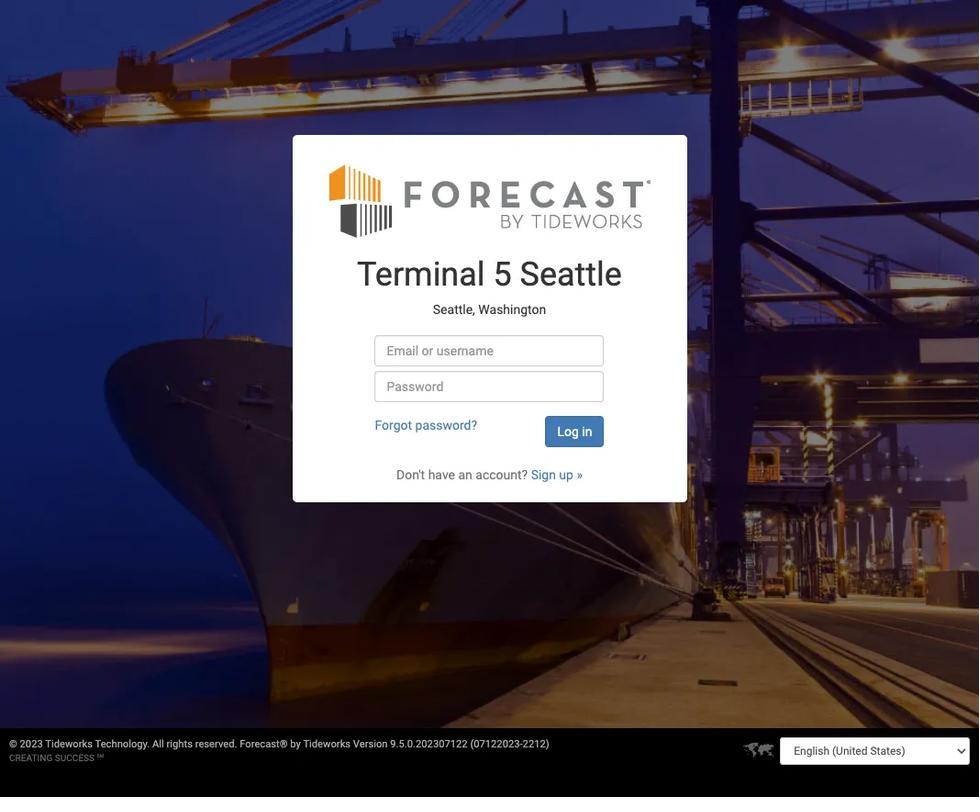 Task type: vqa. For each thing, say whether or not it's contained in the screenshot.
inquiry
no



Task type: locate. For each thing, give the bounding box(es) containing it.
forgot password? log in
[[375, 418, 593, 439]]

tideworks up success
[[45, 738, 93, 750]]

sign up » link
[[531, 468, 583, 482]]

seattle
[[520, 256, 623, 294]]

forgot
[[375, 418, 412, 433]]

log in button
[[546, 416, 605, 447]]

0 horizontal spatial tideworks
[[45, 738, 93, 750]]

tideworks right by
[[303, 738, 351, 750]]

1 horizontal spatial tideworks
[[303, 738, 351, 750]]

version
[[353, 738, 388, 750]]

forgot password? link
[[375, 418, 478, 433]]

don't
[[397, 468, 425, 482]]

in
[[583, 424, 593, 439]]

sign
[[531, 468, 556, 482]]

reserved.
[[195, 738, 237, 750]]

Email or username text field
[[375, 335, 605, 367]]

2023
[[20, 738, 43, 750]]

2212)
[[523, 738, 550, 750]]

up
[[560, 468, 574, 482]]

rights
[[167, 738, 193, 750]]

don't have an account? sign up »
[[397, 468, 583, 482]]

forecast®
[[240, 738, 288, 750]]

terminal
[[357, 256, 485, 294]]

»
[[577, 468, 583, 482]]

tideworks
[[45, 738, 93, 750], [303, 738, 351, 750]]

log
[[558, 424, 579, 439]]

success
[[55, 753, 95, 763]]

5
[[494, 256, 512, 294]]

terminal 5 seattle seattle, washington
[[357, 256, 623, 317]]

creating
[[9, 753, 53, 763]]



Task type: describe. For each thing, give the bounding box(es) containing it.
an
[[459, 468, 473, 482]]

©
[[9, 738, 17, 750]]

Password password field
[[375, 371, 605, 402]]

by
[[291, 738, 301, 750]]

have
[[429, 468, 456, 482]]

technology.
[[95, 738, 150, 750]]

seattle,
[[433, 302, 476, 317]]

© 2023 tideworks technology. all rights reserved. forecast® by tideworks version 9.5.0.202307122 (07122023-2212) creating success ℠
[[9, 738, 550, 763]]

2 tideworks from the left
[[303, 738, 351, 750]]

℠
[[97, 753, 104, 763]]

all
[[152, 738, 164, 750]]

(07122023-
[[471, 738, 523, 750]]

washington
[[479, 302, 547, 317]]

1 tideworks from the left
[[45, 738, 93, 750]]

account?
[[476, 468, 528, 482]]

forecast® by tideworks image
[[329, 163, 651, 239]]

password?
[[416, 418, 478, 433]]

9.5.0.202307122
[[391, 738, 468, 750]]



